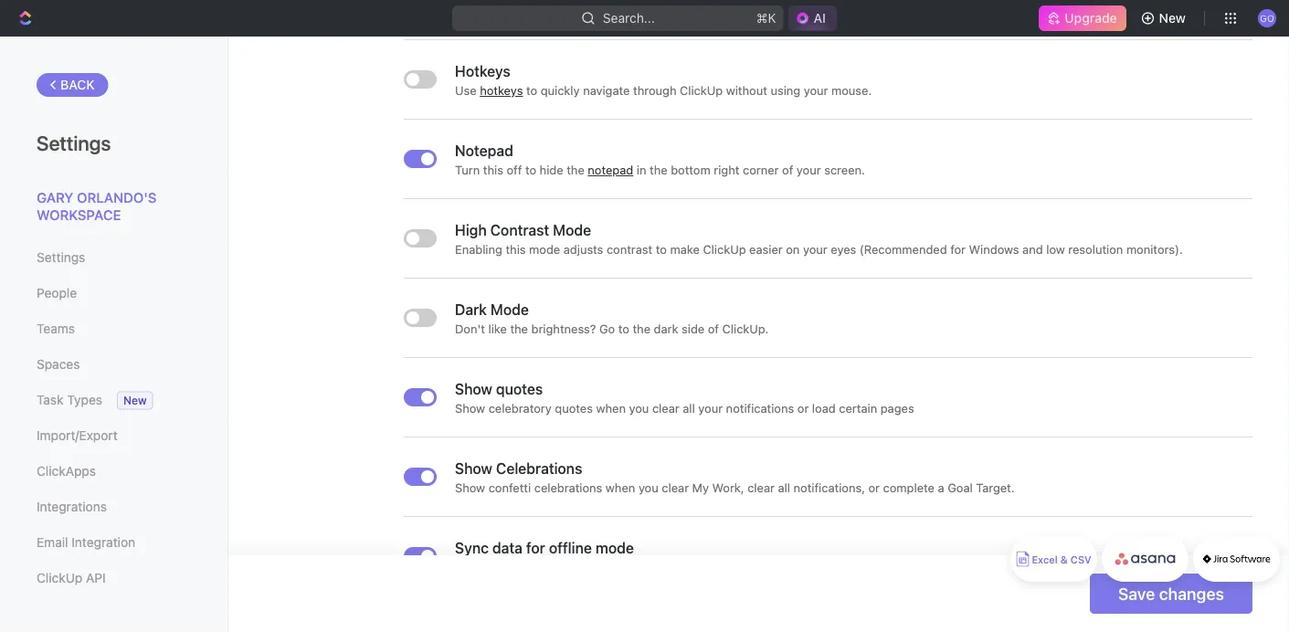 Task type: vqa. For each thing, say whether or not it's contained in the screenshot.


Task type: describe. For each thing, give the bounding box(es) containing it.
4 show from the top
[[455, 481, 485, 495]]

types
[[67, 393, 102, 408]]

clear right work,
[[748, 481, 775, 495]]

api
[[86, 571, 106, 586]]

csv
[[1071, 554, 1092, 566]]

email integration link
[[37, 527, 191, 558]]

using
[[771, 84, 801, 97]]

of inside dark mode don't like the brightness? go to the dark side of clickup.
[[708, 322, 719, 336]]

2 settings from the top
[[37, 250, 85, 265]]

your inside hotkeys use hotkeys to quickly navigate through clickup without using your mouse.
[[804, 84, 828, 97]]

new button
[[1134, 4, 1197, 33]]

clickapps
[[37, 464, 96, 479]]

use
[[455, 84, 477, 97]]

monitors).
[[1127, 243, 1183, 256]]

to inside hotkeys use hotkeys to quickly navigate through clickup without using your mouse.
[[526, 84, 538, 97]]

when for celebrations
[[606, 481, 636, 495]]

screen.
[[825, 163, 865, 177]]

settings link
[[37, 242, 191, 273]]

back link
[[37, 73, 108, 97]]

low
[[1047, 243, 1065, 256]]

excel
[[1032, 554, 1058, 566]]

show quotes show celebratory quotes when you clear all your notifications or load certain pages
[[455, 381, 915, 415]]

contrast
[[491, 222, 550, 239]]

mode inside high contrast mode enabling this mode adjusts contrast to make clickup easier on your eyes (recommended for windows and low resolution monitors).
[[553, 222, 592, 239]]

save changes
[[1119, 584, 1225, 604]]

through
[[633, 84, 677, 97]]

brightness?
[[532, 322, 596, 336]]

integration
[[72, 535, 135, 550]]

notepad link
[[588, 163, 634, 177]]

orlando's
[[77, 189, 157, 205]]

back
[[60, 77, 95, 92]]

bottom
[[671, 163, 711, 177]]

work,
[[712, 481, 745, 495]]

notepad
[[455, 142, 514, 159]]

email integration
[[37, 535, 135, 550]]

goal
[[948, 481, 973, 495]]

high
[[455, 222, 487, 239]]

save
[[1119, 584, 1156, 604]]

certain
[[839, 402, 878, 415]]

your inside notepad turn this off to hide the notepad in the bottom right corner of your screen.
[[797, 163, 821, 177]]

and
[[1023, 243, 1043, 256]]

load
[[812, 402, 836, 415]]

pages
[[881, 402, 915, 415]]

mouse.
[[832, 84, 872, 97]]

you for quotes
[[629, 402, 649, 415]]

celebrations
[[534, 481, 603, 495]]

2 show from the top
[[455, 402, 485, 415]]

notifications
[[726, 402, 794, 415]]

new inside the settings 'element'
[[123, 394, 147, 407]]

email
[[37, 535, 68, 550]]

dark mode don't like the brightness? go to the dark side of clickup.
[[455, 301, 769, 336]]

or inside show quotes show celebratory quotes when you clear all your notifications or load certain pages
[[798, 402, 809, 415]]

your inside high contrast mode enabling this mode adjusts contrast to make clickup easier on your eyes (recommended for windows and low resolution monitors).
[[803, 243, 828, 256]]

save changes button
[[1090, 574, 1253, 614]]

for inside high contrast mode enabling this mode adjusts contrast to make clickup easier on your eyes (recommended for windows and low resolution monitors).
[[951, 243, 966, 256]]

3 show from the top
[[455, 460, 493, 478]]

1 vertical spatial for
[[526, 540, 545, 557]]

import/export link
[[37, 420, 191, 451]]

adjusts
[[564, 243, 604, 256]]

1 settings from the top
[[37, 131, 111, 154]]

complete
[[883, 481, 935, 495]]

spaces
[[37, 357, 80, 372]]

off
[[507, 163, 522, 177]]

hotkeys link
[[480, 84, 523, 97]]

high contrast mode enabling this mode adjusts contrast to make clickup easier on your eyes (recommended for windows and low resolution monitors).
[[455, 222, 1183, 256]]

corner
[[743, 163, 779, 177]]

gary
[[37, 189, 73, 205]]

spaces link
[[37, 349, 191, 380]]

enabling
[[455, 243, 503, 256]]

of inside notepad turn this off to hide the notepad in the bottom right corner of your screen.
[[782, 163, 794, 177]]

offline
[[549, 540, 592, 557]]

clickapps link
[[37, 456, 191, 487]]

dark
[[654, 322, 679, 336]]

dark
[[455, 301, 487, 319]]

like
[[489, 322, 507, 336]]

don't
[[455, 322, 485, 336]]

eyes
[[831, 243, 857, 256]]

make
[[670, 243, 700, 256]]

gary orlando's workspace
[[37, 189, 157, 223]]

settings element
[[0, 37, 228, 632]]

target.
[[976, 481, 1015, 495]]

turn
[[455, 163, 480, 177]]

teams
[[37, 321, 75, 336]]

clickup api link
[[37, 563, 191, 594]]

clickup api
[[37, 571, 106, 586]]

contrast
[[607, 243, 653, 256]]

hotkeys use hotkeys to quickly navigate through clickup without using your mouse.
[[455, 63, 872, 97]]

or inside show celebrations show confetti celebrations when you clear my work, clear all notifications, or complete a goal target.
[[869, 481, 880, 495]]

in
[[637, 163, 647, 177]]

integrations
[[37, 499, 107, 515]]

mode inside high contrast mode enabling this mode adjusts contrast to make clickup easier on your eyes (recommended for windows and low resolution monitors).
[[529, 243, 560, 256]]

new inside button
[[1159, 11, 1186, 26]]

right
[[714, 163, 740, 177]]

integrations link
[[37, 492, 191, 523]]

to inside notepad turn this off to hide the notepad in the bottom right corner of your screen.
[[525, 163, 537, 177]]



Task type: locate. For each thing, give the bounding box(es) containing it.
0 vertical spatial for
[[951, 243, 966, 256]]

mode
[[553, 222, 592, 239], [491, 301, 529, 319]]

show
[[455, 381, 493, 398], [455, 402, 485, 415], [455, 460, 493, 478], [455, 481, 485, 495]]

sync data for offline mode
[[455, 540, 634, 557]]

side
[[682, 322, 705, 336]]

the right like at the left bottom
[[510, 322, 528, 336]]

easier
[[750, 243, 783, 256]]

all left notifications
[[683, 402, 695, 415]]

upgrade
[[1065, 11, 1117, 26]]

this
[[483, 163, 504, 177], [506, 243, 526, 256]]

your right the using
[[804, 84, 828, 97]]

0 horizontal spatial or
[[798, 402, 809, 415]]

ai
[[814, 11, 826, 26]]

your inside show quotes show celebratory quotes when you clear all your notifications or load certain pages
[[699, 402, 723, 415]]

0 vertical spatial clickup
[[680, 84, 723, 97]]

sync
[[455, 540, 489, 557]]

clear for quotes
[[653, 402, 680, 415]]

0 horizontal spatial all
[[683, 402, 695, 415]]

clickup
[[680, 84, 723, 97], [703, 243, 746, 256], [37, 571, 83, 586]]

1 horizontal spatial mode
[[553, 222, 592, 239]]

people link
[[37, 278, 191, 309]]

0 vertical spatial quotes
[[496, 381, 543, 398]]

mode right offline
[[596, 540, 634, 557]]

0 vertical spatial mode
[[553, 222, 592, 239]]

1 vertical spatial this
[[506, 243, 526, 256]]

clickup left without at the top of page
[[680, 84, 723, 97]]

1 horizontal spatial this
[[506, 243, 526, 256]]

0 horizontal spatial new
[[123, 394, 147, 407]]

confetti
[[489, 481, 531, 495]]

show left 'celebratory'
[[455, 402, 485, 415]]

to left make
[[656, 243, 667, 256]]

this left "off"
[[483, 163, 504, 177]]

settings down back link
[[37, 131, 111, 154]]

the right in
[[650, 163, 668, 177]]

go
[[599, 322, 615, 336]]

hotkeys
[[455, 63, 511, 80]]

0 vertical spatial this
[[483, 163, 504, 177]]

you
[[629, 402, 649, 415], [639, 481, 659, 495]]

0 vertical spatial of
[[782, 163, 794, 177]]

clear down the dark
[[653, 402, 680, 415]]

1 horizontal spatial all
[[778, 481, 791, 495]]

1 horizontal spatial new
[[1159, 11, 1186, 26]]

1 show from the top
[[455, 381, 493, 398]]

clickup.
[[723, 322, 769, 336]]

resolution
[[1069, 243, 1124, 256]]

clear
[[653, 402, 680, 415], [662, 481, 689, 495], [748, 481, 775, 495]]

2 vertical spatial clickup
[[37, 571, 83, 586]]

to
[[526, 84, 538, 97], [525, 163, 537, 177], [656, 243, 667, 256], [619, 322, 630, 336]]

0 horizontal spatial quotes
[[496, 381, 543, 398]]

0 vertical spatial settings
[[37, 131, 111, 154]]

of
[[782, 163, 794, 177], [708, 322, 719, 336]]

clickup left the api
[[37, 571, 83, 586]]

when right celebrations
[[606, 481, 636, 495]]

search...
[[603, 11, 655, 26]]

to inside high contrast mode enabling this mode adjusts contrast to make clickup easier on your eyes (recommended for windows and low resolution monitors).
[[656, 243, 667, 256]]

celebratory
[[489, 402, 552, 415]]

excel & csv link
[[1011, 536, 1098, 582]]

excel & csv
[[1032, 554, 1092, 566]]

1 vertical spatial of
[[708, 322, 719, 336]]

your left screen.
[[797, 163, 821, 177]]

windows
[[969, 243, 1020, 256]]

notepad turn this off to hide the notepad in the bottom right corner of your screen.
[[455, 142, 865, 177]]

or left load
[[798, 402, 809, 415]]

go button
[[1253, 4, 1282, 33]]

people
[[37, 286, 77, 301]]

hotkeys
[[480, 84, 523, 97]]

mode up adjusts
[[553, 222, 592, 239]]

quickly
[[541, 84, 580, 97]]

quotes right 'celebratory'
[[555, 402, 593, 415]]

data
[[493, 540, 523, 557]]

0 vertical spatial when
[[596, 402, 626, 415]]

0 horizontal spatial this
[[483, 163, 504, 177]]

when inside show quotes show celebratory quotes when you clear all your notifications or load certain pages
[[596, 402, 626, 415]]

when for quotes
[[596, 402, 626, 415]]

on
[[786, 243, 800, 256]]

0 vertical spatial all
[[683, 402, 695, 415]]

mode down contrast
[[529, 243, 560, 256]]

a
[[938, 481, 945, 495]]

this inside notepad turn this off to hide the notepad in the bottom right corner of your screen.
[[483, 163, 504, 177]]

&
[[1061, 554, 1068, 566]]

workspace
[[37, 207, 121, 223]]

when down the go
[[596, 402, 626, 415]]

0 horizontal spatial of
[[708, 322, 719, 336]]

without
[[726, 84, 768, 97]]

your right the on
[[803, 243, 828, 256]]

you for celebrations
[[639, 481, 659, 495]]

1 vertical spatial clickup
[[703, 243, 746, 256]]

for left the "windows"
[[951, 243, 966, 256]]

you inside show celebrations show confetti celebrations when you clear my work, clear all notifications, or complete a goal target.
[[639, 481, 659, 495]]

1 vertical spatial or
[[869, 481, 880, 495]]

or left the complete
[[869, 481, 880, 495]]

1 horizontal spatial mode
[[596, 540, 634, 557]]

mode
[[529, 243, 560, 256], [596, 540, 634, 557]]

all inside show celebrations show confetti celebrations when you clear my work, clear all notifications, or complete a goal target.
[[778, 481, 791, 495]]

clickup inside the settings 'element'
[[37, 571, 83, 586]]

notifications,
[[794, 481, 866, 495]]

this inside high contrast mode enabling this mode adjusts contrast to make clickup easier on your eyes (recommended for windows and low resolution monitors).
[[506, 243, 526, 256]]

all left notifications, in the bottom right of the page
[[778, 481, 791, 495]]

your left notifications
[[699, 402, 723, 415]]

mode inside dark mode don't like the brightness? go to the dark side of clickup.
[[491, 301, 529, 319]]

1 horizontal spatial or
[[869, 481, 880, 495]]

to left quickly
[[526, 84, 538, 97]]

clear for celebrations
[[662, 481, 689, 495]]

mode up like at the left bottom
[[491, 301, 529, 319]]

new up import/export link
[[123, 394, 147, 407]]

0 horizontal spatial mode
[[529, 243, 560, 256]]

the left the dark
[[633, 322, 651, 336]]

1 vertical spatial all
[[778, 481, 791, 495]]

(recommended
[[860, 243, 947, 256]]

show up confetti
[[455, 460, 493, 478]]

all inside show quotes show celebratory quotes when you clear all your notifications or load certain pages
[[683, 402, 695, 415]]

task types
[[37, 393, 102, 408]]

0 vertical spatial new
[[1159, 11, 1186, 26]]

go
[[1261, 13, 1275, 23]]

0 vertical spatial or
[[798, 402, 809, 415]]

my
[[692, 481, 709, 495]]

when inside show celebrations show confetti celebrations when you clear my work, clear all notifications, or complete a goal target.
[[606, 481, 636, 495]]

⌘k
[[757, 11, 777, 26]]

0 vertical spatial you
[[629, 402, 649, 415]]

show up 'celebratory'
[[455, 381, 493, 398]]

ai button
[[788, 5, 837, 31]]

1 vertical spatial mode
[[491, 301, 529, 319]]

notepad
[[588, 163, 634, 177]]

clickup inside hotkeys use hotkeys to quickly navigate through clickup without using your mouse.
[[680, 84, 723, 97]]

clear left my
[[662, 481, 689, 495]]

of right the corner
[[782, 163, 794, 177]]

teams link
[[37, 313, 191, 345]]

clickup inside high contrast mode enabling this mode adjusts contrast to make clickup easier on your eyes (recommended for windows and low resolution monitors).
[[703, 243, 746, 256]]

the right hide
[[567, 163, 585, 177]]

celebrations
[[496, 460, 583, 478]]

task
[[37, 393, 64, 408]]

0 horizontal spatial mode
[[491, 301, 529, 319]]

hide
[[540, 163, 564, 177]]

1 vertical spatial quotes
[[555, 402, 593, 415]]

clear inside show quotes show celebratory quotes when you clear all your notifications or load certain pages
[[653, 402, 680, 415]]

clickup right make
[[703, 243, 746, 256]]

show left confetti
[[455, 481, 485, 495]]

settings up people
[[37, 250, 85, 265]]

changes
[[1159, 584, 1225, 604]]

for right the data
[[526, 540, 545, 557]]

to inside dark mode don't like the brightness? go to the dark side of clickup.
[[619, 322, 630, 336]]

1 horizontal spatial for
[[951, 243, 966, 256]]

1 vertical spatial settings
[[37, 250, 85, 265]]

you inside show quotes show celebratory quotes when you clear all your notifications or load certain pages
[[629, 402, 649, 415]]

new right the upgrade
[[1159, 11, 1186, 26]]

navigate
[[583, 84, 630, 97]]

quotes up 'celebratory'
[[496, 381, 543, 398]]

1 vertical spatial new
[[123, 394, 147, 407]]

to right "off"
[[525, 163, 537, 177]]

1 horizontal spatial quotes
[[555, 402, 593, 415]]

of right side
[[708, 322, 719, 336]]

1 vertical spatial you
[[639, 481, 659, 495]]

show celebrations show confetti celebrations when you clear my work, clear all notifications, or complete a goal target.
[[455, 460, 1015, 495]]

1 vertical spatial mode
[[596, 540, 634, 557]]

quotes
[[496, 381, 543, 398], [555, 402, 593, 415]]

to right the go
[[619, 322, 630, 336]]

1 vertical spatial when
[[606, 481, 636, 495]]

when
[[596, 402, 626, 415], [606, 481, 636, 495]]

0 horizontal spatial for
[[526, 540, 545, 557]]

upgrade link
[[1040, 5, 1127, 31]]

1 horizontal spatial of
[[782, 163, 794, 177]]

this down contrast
[[506, 243, 526, 256]]

your
[[804, 84, 828, 97], [797, 163, 821, 177], [803, 243, 828, 256], [699, 402, 723, 415]]

0 vertical spatial mode
[[529, 243, 560, 256]]



